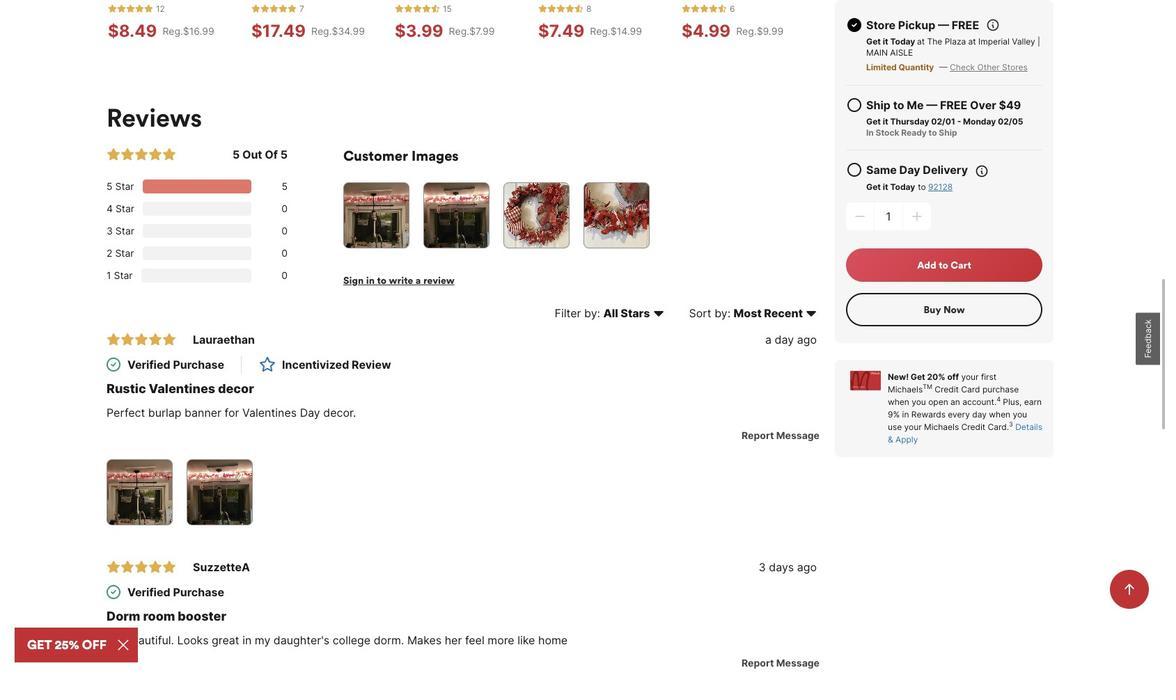 Task type: describe. For each thing, give the bounding box(es) containing it.
customer images
[[343, 147, 459, 164]]

to down same day delivery
[[918, 182, 926, 192]]

an
[[950, 397, 960, 407]]

day inside 4 plus, earn 9% in rewards every day when you use your michaels credit card.
[[972, 409, 987, 420]]

ready
[[901, 127, 927, 138]]

cart
[[951, 259, 971, 272]]

$49
[[999, 98, 1021, 112]]

0 horizontal spatial day
[[300, 406, 320, 420]]

like
[[517, 633, 535, 647]]

reg.$14.99
[[590, 25, 642, 37]]

it for get it today to 92128
[[883, 182, 888, 192]]

tm credit card purchase when you open an account.
[[888, 383, 1019, 407]]

rewards
[[911, 409, 946, 420]]

when inside tm credit card purchase when you open an account.
[[888, 397, 909, 407]]

today for to
[[890, 182, 915, 192]]

in for 4 plus, earn 9% in rewards every day when you use your michaels credit card.
[[902, 409, 909, 420]]

open
[[928, 397, 948, 407]]

3 star
[[107, 225, 134, 237]]

3 for details
[[1009, 421, 1013, 429]]

Number Stepper text field
[[875, 203, 902, 230]]

2 purchase from the top
[[173, 585, 224, 599]]

use
[[888, 422, 902, 432]]

account.
[[962, 397, 997, 407]]

your first michaels
[[888, 372, 997, 395]]

booster
[[178, 609, 226, 624]]

stock
[[876, 127, 899, 138]]

in for it's beautiful.  looks great in my daughter's college dorm. makes her feel more like home
[[242, 633, 252, 647]]

open samedaydelivery details modal image
[[975, 164, 989, 178]]

thursday
[[890, 116, 929, 127]]

incentivized
[[282, 358, 349, 372]]

1 rustic valentines decor image image from the left
[[107, 460, 172, 525]]

get it today to 92128
[[866, 182, 953, 192]]

to right add
[[939, 259, 948, 272]]

to left write
[[377, 274, 387, 287]]

beautiful.
[[125, 633, 174, 647]]

quantity
[[899, 62, 934, 72]]

store pickup — free
[[866, 18, 979, 32]]

main
[[866, 47, 888, 58]]

get it today at the plaza at imperial valley | main aisle
[[866, 36, 1040, 58]]

star for 1 star
[[114, 269, 133, 281]]

banner
[[185, 406, 221, 420]]

more
[[488, 633, 514, 647]]

add to cart
[[917, 259, 971, 272]]

dorm room booster
[[107, 609, 226, 624]]

sign in to write a review button
[[343, 273, 454, 287]]

1 vertical spatial valentines
[[242, 406, 297, 420]]

buy now button
[[846, 293, 1042, 327]]

customer 3 image image
[[504, 183, 569, 248]]

in inside "sign in to write a review" button
[[366, 274, 375, 287]]

now
[[943, 304, 965, 316]]

$3.99 reg.$7.99
[[395, 21, 495, 41]]

— for check
[[939, 62, 948, 72]]

1 vertical spatial a
[[765, 333, 772, 347]]

reg.$16.99
[[163, 25, 214, 37]]

plus,
[[1003, 397, 1022, 407]]

3 for days
[[759, 560, 766, 574]]

valley
[[1012, 36, 1035, 47]]

0 horizontal spatial ship
[[866, 98, 891, 112]]

2 verified purchase from the top
[[127, 585, 224, 599]]

ago for dorm room booster
[[797, 560, 817, 574]]

plcc card logo image
[[850, 371, 881, 391]]

5 star ratings bar progress bar
[[142, 179, 251, 193]]

4 for star
[[107, 202, 113, 214]]

customer 4 image image
[[584, 183, 649, 248]]

reg.$34.99
[[311, 25, 365, 37]]

reg.$9.99
[[736, 25, 783, 37]]

5 star
[[107, 180, 134, 192]]

incentivized review
[[282, 358, 391, 372]]

0 vertical spatial day
[[775, 333, 794, 347]]

92128
[[928, 182, 953, 192]]

days
[[769, 560, 794, 574]]

3 days ago
[[759, 560, 817, 574]]

7
[[299, 3, 304, 14]]

0 for 3 star
[[281, 225, 288, 237]]

in
[[866, 127, 874, 138]]

$8.49
[[108, 21, 157, 41]]

12
[[156, 3, 165, 14]]

report for booster
[[742, 657, 774, 669]]

purchase
[[982, 384, 1019, 395]]

customer 2 image image
[[424, 183, 489, 248]]

2
[[107, 247, 112, 259]]

sign in to write a review
[[343, 274, 454, 287]]

buy now
[[924, 304, 965, 316]]

delivery
[[923, 163, 968, 177]]

0 for 1 star
[[281, 269, 288, 281]]

$17.49 reg.$34.99
[[251, 21, 365, 41]]

report message for dorm room booster
[[742, 657, 820, 669]]

stores
[[1002, 62, 1028, 72]]

2 star
[[107, 247, 134, 259]]

1 vertical spatial free
[[940, 98, 967, 112]]

2 verified from the top
[[127, 585, 170, 599]]

get for get it thursday 02/01 - monday 02/05 in stock ready to ship
[[866, 116, 881, 127]]

decor.
[[323, 406, 356, 420]]

$7.49 reg.$14.99
[[538, 21, 642, 41]]

5 for 5 out of 5
[[232, 147, 240, 161]]

2 at from the left
[[968, 36, 976, 47]]

customer
[[343, 147, 408, 164]]

star for 5 star
[[115, 180, 134, 192]]

same
[[866, 163, 897, 177]]

5 for 5
[[282, 180, 288, 192]]

suzzettea
[[193, 560, 250, 574]]

decor
[[218, 381, 254, 396]]

02/01
[[931, 116, 955, 127]]

details & apply link
[[888, 422, 1042, 445]]

pickup
[[898, 18, 935, 32]]

a day ago
[[765, 333, 817, 347]]

out
[[242, 147, 262, 161]]

details
[[1015, 422, 1042, 432]]

$8.49 reg.$16.99
[[108, 21, 214, 41]]

|
[[1038, 36, 1040, 47]]

20%
[[927, 372, 945, 382]]

star for 3 star
[[115, 225, 134, 237]]

to left me
[[893, 98, 904, 112]]

2 vertical spatial —
[[926, 98, 937, 112]]

get for get it today at the plaza at imperial valley | main aisle
[[866, 36, 881, 47]]

michaels inside your first michaels
[[888, 384, 923, 395]]

other
[[977, 62, 1000, 72]]

it for get it today at the plaza at imperial valley | main aisle
[[883, 36, 888, 47]]



Task type: vqa. For each thing, say whether or not it's contained in the screenshot.
1Pc
no



Task type: locate. For each thing, give the bounding box(es) containing it.
1 vertical spatial when
[[989, 409, 1010, 420]]

earn
[[1024, 397, 1042, 407]]

0 horizontal spatial a
[[416, 274, 421, 287]]

0 horizontal spatial at
[[917, 36, 925, 47]]

free
[[952, 18, 979, 32], [940, 98, 967, 112]]

0 horizontal spatial your
[[904, 422, 922, 432]]

rustic valentines decor image image
[[107, 460, 172, 525], [187, 460, 252, 525]]

write
[[389, 274, 413, 287]]

when up the "card."
[[989, 409, 1010, 420]]

new!
[[888, 372, 909, 382]]

1 horizontal spatial 4
[[997, 396, 1001, 404]]

valentines up burlap
[[149, 381, 215, 396]]

0 vertical spatial —
[[938, 18, 949, 32]]

today inside get it today at the plaza at imperial valley | main aisle
[[890, 36, 915, 47]]

2 report message from the top
[[742, 657, 820, 669]]

0 horizontal spatial in
[[242, 633, 252, 647]]

plaza
[[945, 36, 966, 47]]

in left my
[[242, 633, 252, 647]]

verified purchase up rustic valentines decor in the left bottom of the page
[[127, 358, 224, 372]]

perfect burlap banner for valentines day decor.
[[107, 406, 356, 420]]

a
[[416, 274, 421, 287], [765, 333, 772, 347]]

to
[[893, 98, 904, 112], [929, 127, 937, 138], [918, 182, 926, 192], [939, 259, 948, 272], [377, 274, 387, 287]]

4 star
[[107, 202, 134, 214]]

2 0 from the top
[[281, 225, 288, 237]]

today up 'aisle'
[[890, 36, 915, 47]]

3 left details
[[1009, 421, 1013, 429]]

new! get 20% off
[[888, 372, 959, 382]]

4 for plus,
[[997, 396, 1001, 404]]

in
[[366, 274, 375, 287], [902, 409, 909, 420], [242, 633, 252, 647]]

star up "3 star"
[[116, 202, 134, 214]]

report
[[742, 429, 774, 441], [742, 657, 774, 669]]

your up card
[[961, 372, 979, 382]]

get up in
[[866, 116, 881, 127]]

2 vertical spatial 3
[[759, 560, 766, 574]]

5 up 4 star
[[107, 180, 112, 192]]

a inside button
[[416, 274, 421, 287]]

ship down '02/01'
[[939, 127, 957, 138]]

1 vertical spatial verified purchase
[[127, 585, 224, 599]]

feel
[[465, 633, 484, 647]]

3 0 from the top
[[281, 247, 288, 259]]

check
[[950, 62, 975, 72]]

get down same
[[866, 182, 881, 192]]

star for 4 star
[[116, 202, 134, 214]]

review
[[423, 274, 454, 287]]

message for rustic valentines decor
[[776, 429, 820, 441]]

to inside 'get it thursday 02/01 - monday 02/05 in stock ready to ship'
[[929, 127, 937, 138]]

1 message from the top
[[776, 429, 820, 441]]

3 left days
[[759, 560, 766, 574]]

— left check
[[939, 62, 948, 72]]

0 for 2 star
[[281, 247, 288, 259]]

1 vertical spatial your
[[904, 422, 922, 432]]

1 vertical spatial day
[[972, 409, 987, 420]]

dorm.
[[374, 633, 404, 647]]

0 vertical spatial ago
[[797, 333, 817, 347]]

1
[[107, 269, 111, 281]]

rustic valentines decor
[[107, 381, 254, 396]]

tabler image
[[107, 147, 120, 161], [107, 333, 120, 347], [162, 333, 176, 347], [134, 560, 148, 574], [148, 560, 162, 574], [162, 560, 176, 574]]

1 vertical spatial day
[[300, 406, 320, 420]]

0 vertical spatial when
[[888, 397, 909, 407]]

0 for 4 star
[[281, 202, 288, 214]]

1 horizontal spatial michaels
[[924, 422, 959, 432]]

$7.49
[[538, 21, 584, 41]]

it's beautiful.  looks great in my daughter's college dorm. makes her feel more like home
[[107, 633, 568, 647]]

0 vertical spatial in
[[366, 274, 375, 287]]

1 horizontal spatial day
[[972, 409, 987, 420]]

it
[[883, 36, 888, 47], [883, 116, 888, 127], [883, 182, 888, 192]]

it up main
[[883, 36, 888, 47]]

1 vertical spatial michaels
[[924, 422, 959, 432]]

same day delivery
[[866, 163, 968, 177]]

4 down 5 star
[[107, 202, 113, 214]]

1 report message from the top
[[742, 429, 820, 441]]

1 vertical spatial credit
[[961, 422, 985, 432]]

0 vertical spatial report message
[[742, 429, 820, 441]]

day up "get it today to 92128" at the top right of page
[[899, 163, 920, 177]]

1 report from the top
[[742, 429, 774, 441]]

1 horizontal spatial at
[[968, 36, 976, 47]]

rustic
[[107, 381, 146, 396]]

1 vertical spatial you
[[1013, 409, 1027, 420]]

1 vertical spatial 4
[[997, 396, 1001, 404]]

imperial
[[978, 36, 1010, 47]]

ago for rustic valentines decor
[[797, 333, 817, 347]]

michaels inside 4 plus, earn 9% in rewards every day when you use your michaels credit card.
[[924, 422, 959, 432]]

reg.$7.99
[[449, 25, 495, 37]]

3 up 2 on the left top
[[107, 225, 113, 237]]

2 it from the top
[[883, 116, 888, 127]]

free up - at the top right of the page
[[940, 98, 967, 112]]

verified up room on the bottom left of the page
[[127, 585, 170, 599]]

0 vertical spatial report message button
[[736, 429, 820, 443]]

card.
[[988, 422, 1009, 432]]

get up tm
[[911, 372, 925, 382]]

looks
[[177, 633, 209, 647]]

star right '1' on the top
[[114, 269, 133, 281]]

0 vertical spatial verified
[[127, 358, 170, 372]]

5 for 5 star
[[107, 180, 112, 192]]

0 vertical spatial michaels
[[888, 384, 923, 395]]

limited
[[866, 62, 897, 72]]

1 vertical spatial report
[[742, 657, 774, 669]]

you
[[912, 397, 926, 407], [1013, 409, 1027, 420]]

you inside 4 plus, earn 9% in rewards every day when you use your michaels credit card.
[[1013, 409, 1027, 420]]

0 horizontal spatial 4
[[107, 202, 113, 214]]

perfect
[[107, 406, 145, 420]]

credit inside 4 plus, earn 9% in rewards every day when you use your michaels credit card.
[[961, 422, 985, 432]]

0 horizontal spatial day
[[775, 333, 794, 347]]

5 left out
[[232, 147, 240, 161]]

your inside your first michaels
[[961, 372, 979, 382]]

1 horizontal spatial in
[[366, 274, 375, 287]]

to down '02/01'
[[929, 127, 937, 138]]

3
[[107, 225, 113, 237], [1009, 421, 1013, 429], [759, 560, 766, 574]]

5 down 5 out of 5 at the left top of page
[[282, 180, 288, 192]]

star up 4 star
[[115, 180, 134, 192]]

michaels down new!
[[888, 384, 923, 395]]

star right 2 on the left top
[[115, 247, 134, 259]]

it down same
[[883, 182, 888, 192]]

card
[[961, 384, 980, 395]]

message
[[776, 429, 820, 441], [776, 657, 820, 669]]

message for dorm room booster
[[776, 657, 820, 669]]

2 horizontal spatial 3
[[1009, 421, 1013, 429]]

1 verified from the top
[[127, 358, 170, 372]]

1 star
[[107, 269, 133, 281]]

1 horizontal spatial you
[[1013, 409, 1027, 420]]

star for 2 star
[[115, 247, 134, 259]]

1 horizontal spatial rustic valentines decor image image
[[187, 460, 252, 525]]

in right the sign
[[366, 274, 375, 287]]

credit down every
[[961, 422, 985, 432]]

1 report message button from the top
[[736, 429, 820, 443]]

0 horizontal spatial rustic valentines decor image image
[[107, 460, 172, 525]]

get
[[866, 36, 881, 47], [866, 116, 881, 127], [866, 182, 881, 192], [911, 372, 925, 382]]

1 vertical spatial report message button
[[736, 656, 820, 670]]

valentines right for
[[242, 406, 297, 420]]

0 vertical spatial report
[[742, 429, 774, 441]]

4 plus, earn 9% in rewards every day when you use your michaels credit card.
[[888, 396, 1042, 432]]

0 vertical spatial message
[[776, 429, 820, 441]]

1 vertical spatial 3
[[1009, 421, 1013, 429]]

day left decor.
[[300, 406, 320, 420]]

apply
[[895, 435, 918, 445]]

8
[[586, 3, 591, 14]]

1 today from the top
[[890, 36, 915, 47]]

1 vertical spatial in
[[902, 409, 909, 420]]

1 0 from the top
[[281, 202, 288, 214]]

tabler image
[[986, 18, 1000, 32], [846, 97, 863, 113], [120, 147, 134, 161], [134, 147, 148, 161], [148, 147, 162, 161], [162, 147, 176, 161], [846, 162, 863, 178], [120, 333, 134, 347], [134, 333, 148, 347], [148, 333, 162, 347], [107, 560, 120, 574], [120, 560, 134, 574]]

1 horizontal spatial valentines
[[242, 406, 297, 420]]

1 horizontal spatial 3
[[759, 560, 766, 574]]

you down the plus,
[[1013, 409, 1027, 420]]

— for free
[[938, 18, 949, 32]]

your
[[961, 372, 979, 382], [904, 422, 922, 432]]

aisle
[[890, 47, 913, 58]]

purchase up rustic valentines decor in the left bottom of the page
[[173, 358, 224, 372]]

2 rustic valentines decor image image from the left
[[187, 460, 252, 525]]

1 vertical spatial purchase
[[173, 585, 224, 599]]

ship up in
[[866, 98, 891, 112]]

$3.99
[[395, 21, 443, 41]]

star down 4 star
[[115, 225, 134, 237]]

5 right of
[[280, 147, 288, 161]]

you inside tm credit card purchase when you open an account.
[[912, 397, 926, 407]]

at left "the"
[[917, 36, 925, 47]]

lauraethan
[[193, 333, 255, 347]]

0 vertical spatial 4
[[107, 202, 113, 214]]

dorm
[[107, 609, 140, 624]]

report message button for dorm room booster
[[736, 656, 820, 670]]

get inside 'get it thursday 02/01 - monday 02/05 in stock ready to ship'
[[866, 116, 881, 127]]

credit down the off
[[935, 384, 959, 395]]

1 at from the left
[[917, 36, 925, 47]]

for
[[225, 406, 239, 420]]

0 horizontal spatial you
[[912, 397, 926, 407]]

2 today from the top
[[890, 182, 915, 192]]

1 horizontal spatial credit
[[961, 422, 985, 432]]

free up plaza
[[952, 18, 979, 32]]

you up rewards
[[912, 397, 926, 407]]

get up main
[[866, 36, 881, 47]]

day
[[899, 163, 920, 177], [300, 406, 320, 420]]

get it thursday 02/01 - monday 02/05 in stock ready to ship
[[866, 116, 1023, 138]]

in inside 4 plus, earn 9% in rewards every day when you use your michaels credit card.
[[902, 409, 909, 420]]

2 ago from the top
[[797, 560, 817, 574]]

monday
[[963, 116, 996, 127]]

-
[[957, 116, 961, 127]]

0 horizontal spatial when
[[888, 397, 909, 407]]

1 vertical spatial ago
[[797, 560, 817, 574]]

2 vertical spatial it
[[883, 182, 888, 192]]

1 vertical spatial report message
[[742, 657, 820, 669]]

in right 9%
[[902, 409, 909, 420]]

2 report from the top
[[742, 657, 774, 669]]

2 vertical spatial in
[[242, 633, 252, 647]]

add to cart button
[[846, 249, 1042, 282]]

— up "the"
[[938, 18, 949, 32]]

1 vertical spatial today
[[890, 182, 915, 192]]

1 horizontal spatial when
[[989, 409, 1010, 420]]

michaels down rewards
[[924, 422, 959, 432]]

get inside get it today at the plaza at imperial valley | main aisle
[[866, 36, 881, 47]]

1 verified purchase from the top
[[127, 358, 224, 372]]

ship inside 'get it thursday 02/01 - monday 02/05 in stock ready to ship'
[[939, 127, 957, 138]]

add
[[917, 259, 936, 272]]

0 vertical spatial a
[[416, 274, 421, 287]]

1 vertical spatial —
[[939, 62, 948, 72]]

0 vertical spatial credit
[[935, 384, 959, 395]]

2 message from the top
[[776, 657, 820, 669]]

0 vertical spatial 3
[[107, 225, 113, 237]]

sign
[[343, 274, 364, 287]]

room
[[143, 609, 175, 624]]

buy
[[924, 304, 941, 316]]

credit inside tm credit card purchase when you open an account.
[[935, 384, 959, 395]]

4 down the "purchase"
[[997, 396, 1001, 404]]

report message for rustic valentines decor
[[742, 429, 820, 441]]

day
[[775, 333, 794, 347], [972, 409, 987, 420]]

purchase up booster
[[173, 585, 224, 599]]

0 horizontal spatial michaels
[[888, 384, 923, 395]]

92128 link
[[928, 182, 953, 192]]

burlap
[[148, 406, 181, 420]]

over
[[970, 98, 996, 112]]

when inside 4 plus, earn 9% in rewards every day when you use your michaels credit card.
[[989, 409, 1010, 420]]

1 horizontal spatial day
[[899, 163, 920, 177]]

purchase
[[173, 358, 224, 372], [173, 585, 224, 599]]

today down same day delivery
[[890, 182, 915, 192]]

reviews
[[107, 101, 202, 133]]

report for decor
[[742, 429, 774, 441]]

0 horizontal spatial valentines
[[149, 381, 215, 396]]

9%
[[888, 409, 900, 420]]

0 vertical spatial ship
[[866, 98, 891, 112]]

off
[[947, 372, 959, 382]]

verified up rustic
[[127, 358, 170, 372]]

0 horizontal spatial credit
[[935, 384, 959, 395]]

3 inside 3 details & apply
[[1009, 421, 1013, 429]]

it for get it thursday 02/01 - monday 02/05 in stock ready to ship
[[883, 116, 888, 127]]

3 details & apply
[[888, 421, 1042, 445]]

0 vertical spatial your
[[961, 372, 979, 382]]

2 report message button from the top
[[736, 656, 820, 670]]

my
[[255, 633, 270, 647]]

1 horizontal spatial a
[[765, 333, 772, 347]]

get for get it today to 92128
[[866, 182, 881, 192]]

4 0 from the top
[[281, 269, 288, 281]]

— right me
[[926, 98, 937, 112]]

0 vertical spatial day
[[899, 163, 920, 177]]

1 vertical spatial verified
[[127, 585, 170, 599]]

0 vertical spatial valentines
[[149, 381, 215, 396]]

3 for star
[[107, 225, 113, 237]]

1 vertical spatial it
[[883, 116, 888, 127]]

your up apply
[[904, 422, 922, 432]]

it inside get it today at the plaza at imperial valley | main aisle
[[883, 36, 888, 47]]

1 horizontal spatial your
[[961, 372, 979, 382]]

$17.49
[[251, 21, 306, 41]]

it up stock
[[883, 116, 888, 127]]

1 ago from the top
[[797, 333, 817, 347]]

2 horizontal spatial in
[[902, 409, 909, 420]]

4 inside 4 plus, earn 9% in rewards every day when you use your michaels credit card.
[[997, 396, 1001, 404]]

it inside 'get it thursday 02/01 - monday 02/05 in stock ready to ship'
[[883, 116, 888, 127]]

great
[[212, 633, 239, 647]]

review
[[352, 358, 391, 372]]

report message button for rustic valentines decor
[[736, 429, 820, 443]]

0 vertical spatial purchase
[[173, 358, 224, 372]]

0 vertical spatial today
[[890, 36, 915, 47]]

me
[[907, 98, 924, 112]]

1 vertical spatial ship
[[939, 127, 957, 138]]

first
[[981, 372, 997, 382]]

verified purchase up dorm room booster
[[127, 585, 224, 599]]

1 it from the top
[[883, 36, 888, 47]]

0 horizontal spatial 3
[[107, 225, 113, 237]]

1 purchase from the top
[[173, 358, 224, 372]]

0 vertical spatial verified purchase
[[127, 358, 224, 372]]

your inside 4 plus, earn 9% in rewards every day when you use your michaels credit card.
[[904, 422, 922, 432]]

0 vertical spatial you
[[912, 397, 926, 407]]

customer 1 image image
[[344, 183, 409, 248]]

1 vertical spatial message
[[776, 657, 820, 669]]

when up 9%
[[888, 397, 909, 407]]

0 vertical spatial it
[[883, 36, 888, 47]]

6
[[730, 3, 735, 14]]

at right plaza
[[968, 36, 976, 47]]

3 it from the top
[[883, 182, 888, 192]]

0 vertical spatial free
[[952, 18, 979, 32]]

ship
[[866, 98, 891, 112], [939, 127, 957, 138]]

today for at
[[890, 36, 915, 47]]

1 horizontal spatial ship
[[939, 127, 957, 138]]



